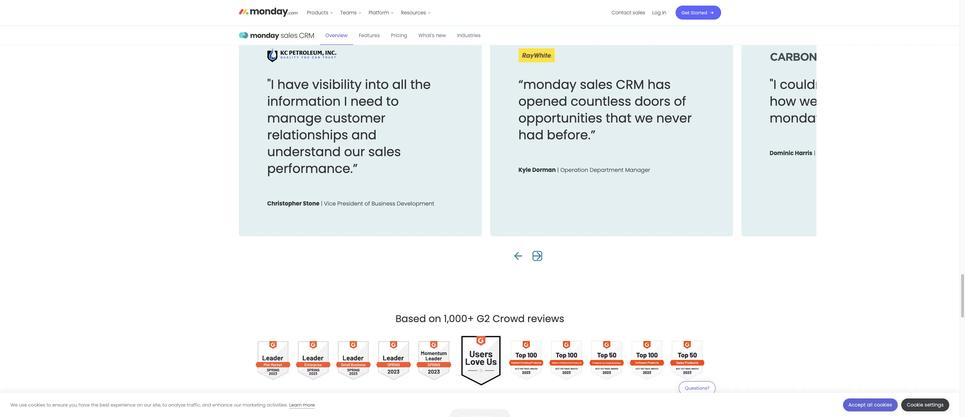 Task type: vqa. For each thing, say whether or not it's contained in the screenshot.
50 up
no



Task type: locate. For each thing, give the bounding box(es) containing it.
0 horizontal spatial |
[[321, 200, 323, 208]]

sales inside "monday sales crm has opened countless doors of opportunities that we never had before."
[[580, 76, 613, 94]]

2 "i from the left
[[770, 76, 777, 94]]

1 list from the left
[[304, 0, 435, 25]]

to left ensure
[[47, 402, 51, 409]]

contact sales
[[612, 9, 646, 16]]

of left business
[[365, 200, 370, 208]]

1 horizontal spatial on
[[429, 312, 441, 326]]

have
[[278, 76, 309, 94], [79, 402, 90, 409]]

use
[[19, 402, 27, 409]]

learn more link
[[289, 402, 315, 409]]

activities.
[[267, 402, 288, 409]]

0 horizontal spatial all
[[392, 76, 407, 94]]

2 horizontal spatial to
[[386, 93, 399, 110]]

1 horizontal spatial have
[[278, 76, 309, 94]]

we right how
[[800, 93, 818, 110]]

in
[[663, 9, 667, 16]]

have up manage
[[278, 76, 309, 94]]

sales inside button
[[633, 9, 646, 16]]

what's
[[419, 32, 435, 39]]

on left 1,000+
[[429, 312, 441, 326]]

analyze
[[168, 402, 186, 409]]

without
[[905, 93, 952, 110]]

| right dorman
[[558, 166, 559, 174]]

| for "i couldn't even comprehend how we would report without monday sales crm."
[[814, 149, 816, 157]]

we right the that
[[635, 109, 653, 127]]

0 vertical spatial on
[[429, 312, 441, 326]]

on right experience
[[137, 402, 143, 409]]

business
[[372, 200, 396, 208]]

contact
[[612, 9, 632, 16]]

0 horizontal spatial on
[[137, 402, 143, 409]]

need
[[351, 93, 383, 110]]

customer
[[325, 109, 386, 127]]

before."
[[547, 126, 596, 144]]

our left site,
[[144, 402, 151, 409]]

cookies inside button
[[875, 402, 893, 409]]

countless
[[571, 93, 632, 110]]

products link
[[304, 7, 337, 18]]

1 horizontal spatial of
[[674, 93, 687, 110]]

list
[[304, 0, 435, 25], [608, 0, 670, 25]]

previous item button
[[514, 252, 522, 261]]

1 horizontal spatial |
[[558, 166, 559, 174]]

performance."
[[267, 160, 358, 178]]

| left co-
[[814, 149, 816, 157]]

"i inside "i have visibility into all the information i need to manage customer relationships and understand our sales performance."
[[267, 76, 274, 94]]

our
[[344, 143, 365, 161], [144, 402, 151, 409], [234, 402, 241, 409]]

overview link
[[320, 26, 353, 45]]

sales inside "i have visibility into all the information i need to manage customer relationships and understand our sales performance."
[[369, 143, 401, 161]]

1 vertical spatial all
[[868, 402, 873, 409]]

our down customer
[[344, 143, 365, 161]]

all
[[392, 76, 407, 94], [868, 402, 873, 409]]

0 horizontal spatial have
[[79, 402, 90, 409]]

"i couldn't even comprehend how we would report without monday sales crm."
[[770, 76, 952, 127]]

of right has
[[674, 93, 687, 110]]

that
[[606, 109, 632, 127]]

doors
[[635, 93, 671, 110]]

2 horizontal spatial our
[[344, 143, 365, 161]]

cookies right accept
[[875, 402, 893, 409]]

0 horizontal spatial "i
[[267, 76, 274, 94]]

"i inside the "i couldn't even comprehend how we would report without monday sales crm."
[[770, 76, 777, 94]]

1 horizontal spatial and
[[352, 126, 377, 144]]

the
[[411, 76, 431, 94], [91, 402, 98, 409]]

christopher stone | vice president of business development
[[267, 200, 435, 208]]

industries
[[458, 32, 481, 39]]

0 vertical spatial all
[[392, 76, 407, 94]]

1 horizontal spatial "i
[[770, 76, 777, 94]]

1 vertical spatial the
[[91, 402, 98, 409]]

cookies right use
[[28, 402, 45, 409]]

based
[[396, 312, 426, 326]]

all right "into"
[[392, 76, 407, 94]]

dialog
[[0, 393, 960, 418]]

1 vertical spatial and
[[202, 402, 211, 409]]

1 horizontal spatial the
[[411, 76, 431, 94]]

0 horizontal spatial we
[[635, 109, 653, 127]]

our right enhance
[[234, 402, 241, 409]]

and right traffic, in the left bottom of the page
[[202, 402, 211, 409]]

0 horizontal spatial list
[[304, 0, 435, 25]]

development
[[397, 200, 435, 208]]

had
[[519, 126, 544, 144]]

kyle
[[519, 166, 531, 174]]

0 vertical spatial the
[[411, 76, 431, 94]]

understand
[[267, 143, 341, 161]]

next item button
[[534, 252, 542, 261]]

1 vertical spatial of
[[365, 200, 370, 208]]

sales
[[633, 9, 646, 16], [580, 76, 613, 94], [827, 109, 860, 127], [369, 143, 401, 161]]

log in
[[653, 9, 667, 16]]

stone
[[303, 200, 320, 208]]

0 vertical spatial have
[[278, 76, 309, 94]]

2 horizontal spatial |
[[814, 149, 816, 157]]

have right you
[[79, 402, 90, 409]]

1 "i from the left
[[267, 76, 274, 94]]

visibility
[[312, 76, 362, 94]]

to right need
[[386, 93, 399, 110]]

0 vertical spatial |
[[814, 149, 816, 157]]

0 vertical spatial of
[[674, 93, 687, 110]]

all right accept
[[868, 402, 873, 409]]

1 vertical spatial have
[[79, 402, 90, 409]]

started
[[691, 9, 708, 16]]

monday
[[770, 109, 824, 127]]

opportunities
[[519, 109, 603, 127]]

| for "i have visibility into all the information i need to manage customer relationships and understand our sales performance."
[[321, 200, 323, 208]]

industries link
[[452, 26, 486, 45]]

and
[[352, 126, 377, 144], [202, 402, 211, 409]]

i
[[344, 93, 347, 110]]

we inside "monday sales crm has opened countless doors of opportunities that we never had before."
[[635, 109, 653, 127]]

on
[[429, 312, 441, 326], [137, 402, 143, 409]]

0 horizontal spatial cookies
[[28, 402, 45, 409]]

cookie
[[907, 402, 924, 409]]

and down need
[[352, 126, 377, 144]]

"i
[[267, 76, 274, 94], [770, 76, 777, 94]]

1 horizontal spatial cookies
[[875, 402, 893, 409]]

vice
[[324, 200, 336, 208]]

what's new link
[[413, 26, 452, 45]]

to right site,
[[163, 402, 167, 409]]

site,
[[153, 402, 161, 409]]

2 list from the left
[[608, 0, 670, 25]]

1 vertical spatial |
[[558, 166, 559, 174]]

| left vice on the left top
[[321, 200, 323, 208]]

1 horizontal spatial all
[[868, 402, 873, 409]]

|
[[814, 149, 816, 157], [558, 166, 559, 174], [321, 200, 323, 208]]

1 horizontal spatial we
[[800, 93, 818, 110]]

cookies for all
[[875, 402, 893, 409]]

cookies
[[28, 402, 45, 409], [875, 402, 893, 409]]

to inside "i have visibility into all the information i need to manage customer relationships and understand our sales performance."
[[386, 93, 399, 110]]

0 horizontal spatial and
[[202, 402, 211, 409]]

0 vertical spatial and
[[352, 126, 377, 144]]

we
[[800, 93, 818, 110], [635, 109, 653, 127]]

1 horizontal spatial list
[[608, 0, 670, 25]]

our inside "i have visibility into all the information i need to manage customer relationships and understand our sales performance."
[[344, 143, 365, 161]]

2 vertical spatial |
[[321, 200, 323, 208]]



Task type: describe. For each thing, give the bounding box(es) containing it.
0 horizontal spatial of
[[365, 200, 370, 208]]

co-
[[817, 149, 828, 157]]

manage
[[267, 109, 322, 127]]

traffic,
[[187, 402, 201, 409]]

list containing contact sales
[[608, 0, 670, 25]]

dorman
[[533, 166, 556, 174]]

all inside "i have visibility into all the information i need to manage customer relationships and understand our sales performance."
[[392, 76, 407, 94]]

resources link
[[398, 7, 435, 18]]

ensure
[[52, 402, 68, 409]]

contact sales button
[[608, 7, 649, 18]]

president
[[338, 200, 363, 208]]

kyle dorman | operation department manager
[[519, 166, 651, 174]]

what's new
[[419, 32, 446, 39]]

report
[[863, 93, 902, 110]]

previous item image
[[514, 252, 522, 261]]

sales inside the "i couldn't even comprehend how we would report without monday sales crm."
[[827, 109, 860, 127]]

questions?
[[685, 385, 710, 392]]

has
[[648, 76, 671, 94]]

"monday sales crm has opened countless doors of opportunities that we never had before."
[[519, 76, 692, 144]]

features
[[359, 32, 380, 39]]

manager
[[626, 166, 651, 174]]

1 vertical spatial on
[[137, 402, 143, 409]]

get started button
[[676, 6, 721, 20]]

"i for "i couldn't even comprehend how we would report without monday sales crm."
[[770, 76, 777, 94]]

g2 spring 2023 crm report badges image
[[253, 332, 707, 390]]

crm
[[616, 76, 645, 94]]

we inside the "i couldn't even comprehend how we would report without monday sales crm."
[[800, 93, 818, 110]]

features link
[[353, 26, 386, 45]]

cookies for use
[[28, 402, 45, 409]]

next item image
[[534, 252, 542, 261]]

dominic
[[770, 149, 794, 157]]

marketing
[[243, 402, 266, 409]]

pricing
[[391, 32, 407, 39]]

reviews
[[528, 312, 565, 326]]

1 horizontal spatial our
[[234, 402, 241, 409]]

crm."
[[863, 109, 898, 127]]

even
[[834, 76, 865, 94]]

couldn't
[[780, 76, 830, 94]]

carbonquota image
[[770, 48, 858, 62]]

platform link
[[365, 7, 398, 18]]

| for "monday sales crm has opened countless doors of opportunities that we never had before."
[[558, 166, 559, 174]]

"i have visibility into all the information i need to manage customer relationships and understand our sales performance."
[[267, 76, 431, 178]]

enhance
[[212, 402, 233, 409]]

resources
[[401, 9, 426, 16]]

how
[[770, 93, 797, 110]]

teams link
[[337, 7, 365, 18]]

1 horizontal spatial to
[[163, 402, 167, 409]]

accept all cookies
[[849, 402, 893, 409]]

ray white image
[[519, 48, 606, 62]]

comprehend
[[868, 76, 950, 94]]

accept all cookies button
[[844, 399, 898, 412]]

questions? button
[[679, 382, 716, 400]]

have inside "i have visibility into all the information i need to manage customer relationships and understand our sales performance."
[[278, 76, 309, 94]]

platform
[[369, 9, 389, 16]]

into
[[365, 76, 389, 94]]

relationships
[[267, 126, 348, 144]]

we
[[11, 402, 18, 409]]

we use cookies to ensure you have the best experience on our site, to analyze traffic, and enhance our marketing activities. learn more
[[11, 402, 315, 409]]

list containing products
[[304, 0, 435, 25]]

1,000+
[[444, 312, 474, 326]]

settings
[[925, 402, 944, 409]]

accept
[[849, 402, 866, 409]]

"monday
[[519, 76, 577, 94]]

monday.com logo image
[[239, 4, 298, 19]]

log in link
[[649, 7, 670, 18]]

the inside "i have visibility into all the information i need to manage customer relationships and understand our sales performance."
[[411, 76, 431, 94]]

department
[[590, 166, 624, 174]]

overview
[[326, 32, 348, 39]]

"i for "i have visibility into all the information i need to manage customer relationships and understand our sales performance."
[[267, 76, 274, 94]]

main element
[[304, 0, 721, 25]]

0 horizontal spatial the
[[91, 402, 98, 409]]

never
[[657, 109, 692, 127]]

christopher
[[267, 200, 302, 208]]

monday.com crm and sales image
[[239, 26, 314, 45]]

more
[[303, 402, 315, 409]]

new
[[436, 32, 446, 39]]

teams
[[340, 9, 357, 16]]

0 horizontal spatial our
[[144, 402, 151, 409]]

kc 1 image
[[267, 48, 355, 62]]

operation
[[561, 166, 589, 174]]

would
[[822, 93, 860, 110]]

of inside "monday sales crm has opened countless doors of opportunities that we never had before."
[[674, 93, 687, 110]]

information
[[267, 93, 341, 110]]

get
[[682, 9, 690, 16]]

get started
[[682, 9, 708, 16]]

all inside button
[[868, 402, 873, 409]]

founder
[[828, 149, 851, 157]]

log
[[653, 9, 661, 16]]

and inside "i have visibility into all the information i need to manage customer relationships and understand our sales performance."
[[352, 126, 377, 144]]

dialog containing we use cookies to ensure you have the best experience on our site, to analyze traffic, and enhance our marketing activities.
[[0, 393, 960, 418]]

pricing link
[[386, 26, 413, 45]]

based on 1,000+ g2 crowd reviews
[[396, 312, 565, 326]]

opened
[[519, 93, 568, 110]]

learn
[[289, 402, 302, 409]]

best
[[100, 402, 110, 409]]

g2
[[477, 312, 490, 326]]

experience
[[111, 402, 136, 409]]

cookie settings button
[[902, 399, 950, 412]]

harris
[[795, 149, 813, 157]]

0 horizontal spatial to
[[47, 402, 51, 409]]

dominic harris | co-founder
[[770, 149, 851, 157]]

you
[[69, 402, 77, 409]]



